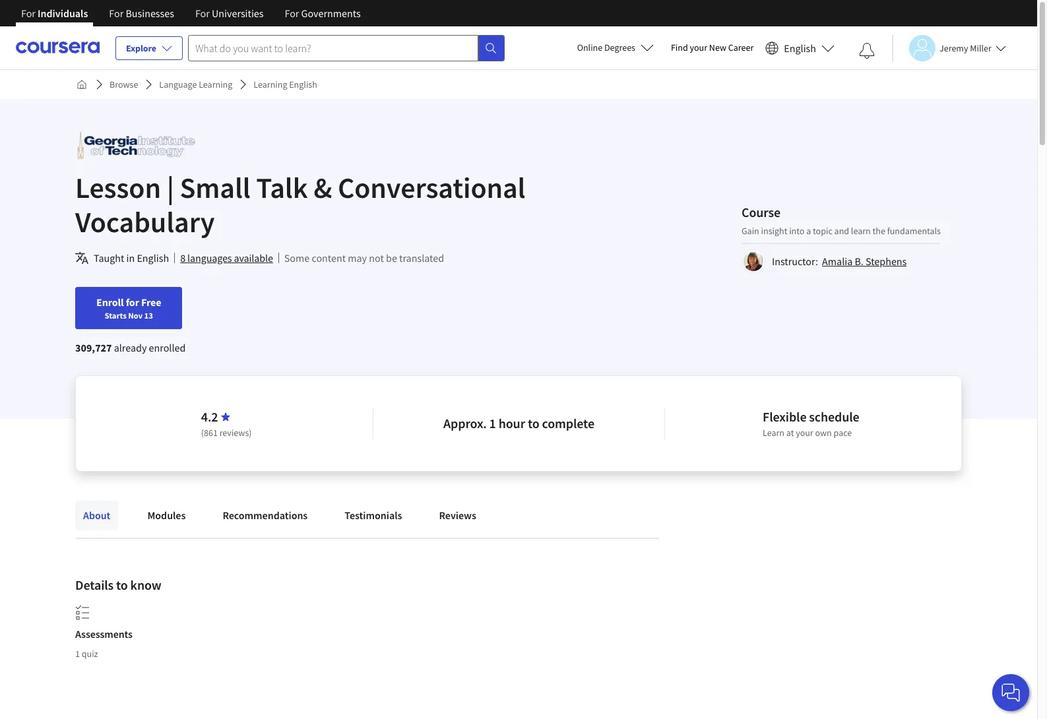 Task type: locate. For each thing, give the bounding box(es) containing it.
for left the individuals at the top left of page
[[21, 7, 36, 20]]

learn
[[852, 225, 872, 237]]

taught
[[94, 252, 124, 265]]

0 horizontal spatial 1
[[75, 648, 80, 660]]

english button
[[761, 26, 841, 69]]

about
[[83, 509, 111, 522]]

0 vertical spatial your
[[690, 42, 708, 53]]

your right find
[[690, 42, 708, 53]]

(861
[[201, 427, 218, 439]]

explore
[[126, 42, 157, 54]]

1 horizontal spatial learning
[[254, 79, 288, 90]]

for businesses
[[109, 7, 174, 20]]

your right at
[[797, 427, 814, 439]]

8 languages available button
[[180, 250, 273, 266]]

for governments
[[285, 7, 361, 20]]

home image
[[77, 79, 87, 90]]

0 vertical spatial 1
[[490, 415, 496, 432]]

english down what do you want to learn? 'text box' at the left
[[289, 79, 318, 90]]

8 languages available
[[180, 252, 273, 265]]

for left governments
[[285, 7, 299, 20]]

learning english link
[[249, 73, 323, 96]]

for universities
[[195, 7, 264, 20]]

for for universities
[[195, 7, 210, 20]]

approx.
[[444, 415, 487, 432]]

your
[[690, 42, 708, 53], [797, 427, 814, 439]]

language learning
[[159, 79, 233, 90]]

starts
[[105, 310, 127, 321]]

2 vertical spatial english
[[137, 252, 169, 265]]

for left businesses
[[109, 7, 124, 20]]

1 horizontal spatial english
[[289, 79, 318, 90]]

to
[[528, 415, 540, 432], [116, 577, 128, 594]]

to left the know
[[116, 577, 128, 594]]

show notifications image
[[860, 43, 876, 59]]

instructor: amalia b. stephens
[[773, 255, 908, 268]]

for
[[21, 7, 36, 20], [109, 7, 124, 20], [195, 7, 210, 20], [285, 7, 299, 20]]

to right the "hour"
[[528, 415, 540, 432]]

reviews)
[[220, 427, 252, 439]]

flexible
[[763, 409, 807, 425]]

testimonials link
[[337, 501, 410, 530]]

2 learning from the left
[[254, 79, 288, 90]]

1 for from the left
[[21, 7, 36, 20]]

language learning link
[[154, 73, 238, 96]]

1 left the "hour"
[[490, 415, 496, 432]]

(861 reviews)
[[201, 427, 252, 439]]

recommendations link
[[215, 501, 316, 530]]

4 for from the left
[[285, 7, 299, 20]]

miller
[[971, 42, 992, 54]]

309,727 already enrolled
[[75, 341, 186, 355]]

None search field
[[188, 35, 505, 61]]

testimonials
[[345, 509, 402, 522]]

amalia b. stephens link
[[823, 255, 908, 268]]

online
[[578, 42, 603, 53]]

find
[[672, 42, 689, 53]]

0 vertical spatial english
[[785, 41, 817, 54]]

be
[[386, 252, 397, 265]]

1 left quiz
[[75, 648, 80, 660]]

1 horizontal spatial your
[[797, 427, 814, 439]]

businesses
[[126, 7, 174, 20]]

enrolled
[[149, 341, 186, 355]]

jeremy miller
[[940, 42, 992, 54]]

instructor:
[[773, 255, 819, 268]]

your inside flexible schedule learn at your own pace
[[797, 427, 814, 439]]

309,727
[[75, 341, 112, 355]]

at
[[787, 427, 795, 439]]

taught in english
[[94, 252, 169, 265]]

english
[[785, 41, 817, 54], [289, 79, 318, 90], [137, 252, 169, 265]]

for left universities
[[195, 7, 210, 20]]

2 horizontal spatial english
[[785, 41, 817, 54]]

assessments
[[75, 628, 133, 641]]

1 vertical spatial 1
[[75, 648, 80, 660]]

8
[[180, 252, 186, 265]]

learning
[[199, 79, 233, 90], [254, 79, 288, 90]]

and
[[835, 225, 850, 237]]

0 vertical spatial to
[[528, 415, 540, 432]]

amalia
[[823, 255, 853, 268]]

1
[[490, 415, 496, 432], [75, 648, 80, 660]]

english right in
[[137, 252, 169, 265]]

1 vertical spatial your
[[797, 427, 814, 439]]

jeremy
[[940, 42, 969, 54]]

3 for from the left
[[195, 7, 210, 20]]

hour
[[499, 415, 526, 432]]

already
[[114, 341, 147, 355]]

available
[[234, 252, 273, 265]]

1 quiz
[[75, 648, 98, 660]]

pace
[[834, 427, 853, 439]]

4.2
[[201, 409, 218, 425]]

2 for from the left
[[109, 7, 124, 20]]

b.
[[855, 255, 864, 268]]

|
[[167, 170, 174, 206]]

browse
[[110, 79, 138, 90]]

1 vertical spatial to
[[116, 577, 128, 594]]

english right the career
[[785, 41, 817, 54]]

quiz
[[82, 648, 98, 660]]

content
[[312, 252, 346, 265]]

georgia institute of technology image
[[75, 131, 197, 160]]

browse link
[[104, 73, 144, 96]]

banner navigation
[[11, 0, 372, 36]]

nov
[[128, 310, 143, 321]]

What do you want to learn? text field
[[188, 35, 479, 61]]

approx. 1 hour to complete
[[444, 415, 595, 432]]

0 horizontal spatial learning
[[199, 79, 233, 90]]

coursera image
[[16, 37, 100, 58]]

for for governments
[[285, 7, 299, 20]]



Task type: vqa. For each thing, say whether or not it's contained in the screenshot.
(177
no



Task type: describe. For each thing, give the bounding box(es) containing it.
0 horizontal spatial english
[[137, 252, 169, 265]]

a
[[807, 225, 812, 237]]

new
[[710, 42, 727, 53]]

fundamentals
[[888, 225, 942, 237]]

course gain insight into a topic and learn the fundamentals
[[742, 204, 942, 237]]

own
[[816, 427, 833, 439]]

complete
[[542, 415, 595, 432]]

modules
[[148, 509, 186, 522]]

1 horizontal spatial 1
[[490, 415, 496, 432]]

jeremy miller button
[[893, 35, 1007, 61]]

talk
[[256, 170, 308, 206]]

learning english
[[254, 79, 318, 90]]

not
[[369, 252, 384, 265]]

individuals
[[38, 7, 88, 20]]

topic
[[814, 225, 833, 237]]

details
[[75, 577, 114, 594]]

1 horizontal spatial to
[[528, 415, 540, 432]]

reviews
[[439, 509, 477, 522]]

0 horizontal spatial your
[[690, 42, 708, 53]]

translated
[[400, 252, 444, 265]]

1 vertical spatial english
[[289, 79, 318, 90]]

online degrees button
[[567, 33, 665, 62]]

for for individuals
[[21, 7, 36, 20]]

language
[[159, 79, 197, 90]]

enroll for free starts nov 13
[[96, 296, 161, 321]]

some content may not be translated
[[284, 252, 444, 265]]

universities
[[212, 7, 264, 20]]

find your new career link
[[665, 40, 761, 56]]

in
[[126, 252, 135, 265]]

english inside button
[[785, 41, 817, 54]]

governments
[[302, 7, 361, 20]]

chat with us image
[[1001, 683, 1022, 704]]

conversational
[[338, 170, 526, 206]]

the
[[873, 225, 886, 237]]

enroll
[[96, 296, 124, 309]]

lesson | small talk & conversational vocabulary
[[75, 170, 526, 240]]

stephens
[[866, 255, 908, 268]]

for individuals
[[21, 7, 88, 20]]

some
[[284, 252, 310, 265]]

13
[[144, 310, 153, 321]]

recommendations
[[223, 509, 308, 522]]

career
[[729, 42, 754, 53]]

degrees
[[605, 42, 636, 53]]

flexible schedule learn at your own pace
[[763, 409, 860, 439]]

free
[[141, 296, 161, 309]]

explore button
[[116, 36, 183, 60]]

insight
[[762, 225, 788, 237]]

schedule
[[810, 409, 860, 425]]

gain
[[742, 225, 760, 237]]

for for businesses
[[109, 7, 124, 20]]

course
[[742, 204, 781, 220]]

lesson
[[75, 170, 161, 206]]

&
[[314, 170, 332, 206]]

know
[[130, 577, 162, 594]]

0 horizontal spatial to
[[116, 577, 128, 594]]

learn
[[763, 427, 785, 439]]

modules link
[[140, 501, 194, 530]]

vocabulary
[[75, 204, 215, 240]]

may
[[348, 252, 367, 265]]

find your new career
[[672, 42, 754, 53]]

amalia b. stephens image
[[744, 251, 764, 271]]

about link
[[75, 501, 118, 530]]

details to know
[[75, 577, 162, 594]]

reviews link
[[432, 501, 485, 530]]

1 learning from the left
[[199, 79, 233, 90]]

languages
[[188, 252, 232, 265]]

online degrees
[[578, 42, 636, 53]]

for
[[126, 296, 139, 309]]

into
[[790, 225, 805, 237]]

small
[[180, 170, 251, 206]]



